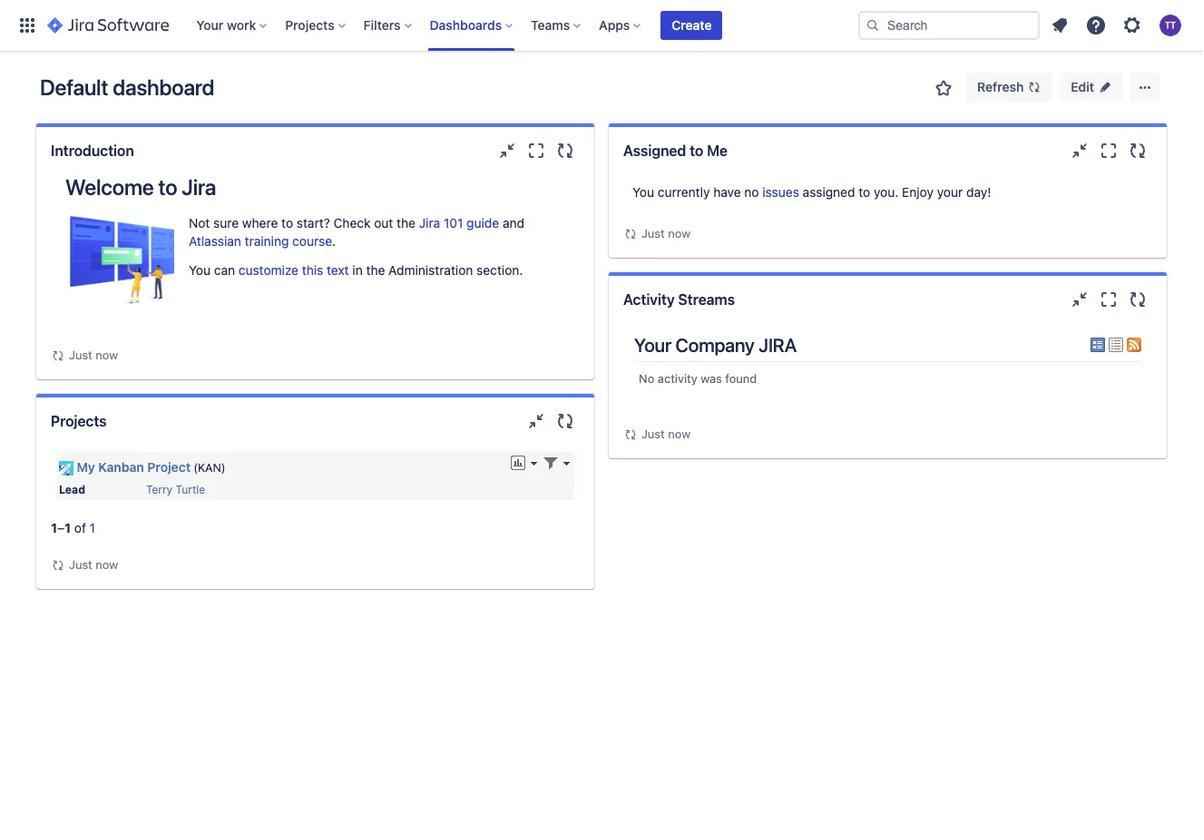 Task type: locate. For each thing, give the bounding box(es) containing it.
edit link
[[1061, 73, 1124, 102]]

1 vertical spatial projects
[[51, 413, 107, 429]]

work
[[227, 17, 256, 33]]

just inside projects "region"
[[69, 557, 92, 572]]

refresh activity streams image
[[1127, 288, 1149, 310]]

just inside activity streams region
[[642, 427, 665, 442]]

maximize introduction image
[[526, 140, 547, 162]]

more dashboard actions image
[[1135, 76, 1157, 98]]

1 vertical spatial your
[[635, 334, 672, 355]]

just now for assigned to me
[[642, 226, 691, 241]]

0 horizontal spatial you
[[189, 262, 211, 278]]

0 vertical spatial your
[[196, 17, 224, 33]]

banner containing your work
[[0, 0, 1204, 51]]

you for you currently have no
[[633, 184, 655, 200]]

banner
[[0, 0, 1204, 51]]

now for introduction
[[96, 348, 118, 362]]

3 1 from the left
[[90, 520, 95, 536]]

activity streams region
[[624, 323, 1153, 444]]

now
[[668, 226, 691, 241], [96, 348, 118, 362], [668, 427, 691, 442], [96, 557, 118, 572]]

apps button
[[594, 11, 649, 40]]

create
[[672, 17, 712, 33]]

the
[[397, 215, 416, 231], [366, 262, 385, 278]]

refresh
[[978, 79, 1024, 94]]

star default dashboard image
[[933, 77, 955, 99]]

just
[[642, 226, 665, 241], [69, 348, 92, 362], [642, 427, 665, 442], [69, 557, 92, 572]]

atlassian
[[189, 233, 241, 249]]

refresh introduction image
[[555, 140, 576, 162]]

1 horizontal spatial your
[[635, 334, 672, 355]]

to left start?
[[282, 215, 293, 231]]

1
[[51, 520, 57, 536], [64, 520, 71, 536], [90, 520, 95, 536]]

just for assigned to me
[[642, 226, 665, 241]]

edit
[[1072, 79, 1095, 94]]

introduction region
[[51, 174, 580, 365]]

jira software image
[[47, 15, 169, 36], [47, 15, 169, 36]]

filters button
[[358, 11, 419, 40]]

1 horizontal spatial 1
[[64, 520, 71, 536]]

an arrow curved in a circular way on the button that refreshes the dashboard image
[[51, 558, 65, 573]]

default dashboard
[[40, 74, 214, 100]]

1 vertical spatial you
[[189, 262, 211, 278]]

just inside introduction region
[[69, 348, 92, 362]]

your work button
[[191, 11, 274, 40]]

your
[[938, 184, 963, 200]]

an arrow curved in a circular way on the button that refreshes the dashboard image
[[624, 227, 638, 241], [51, 348, 65, 363], [624, 428, 638, 442]]

to left me
[[690, 143, 704, 159]]

your for your work
[[196, 17, 224, 33]]

you left can
[[189, 262, 211, 278]]

your inside activity streams region
[[635, 334, 672, 355]]

0 horizontal spatial the
[[366, 262, 385, 278]]

and
[[503, 215, 525, 231]]

now inside projects "region"
[[96, 557, 118, 572]]

just now inside projects "region"
[[69, 557, 118, 572]]

refresh projects image
[[555, 410, 576, 432]]

0 vertical spatial the
[[397, 215, 416, 231]]

you can customize this text in the administration section.
[[189, 262, 523, 278]]

day!
[[967, 184, 992, 200]]

101
[[444, 215, 463, 231]]

jira up "not"
[[182, 174, 216, 200]]

1 vertical spatial the
[[366, 262, 385, 278]]

jira left 101
[[419, 215, 441, 231]]

help image
[[1086, 15, 1108, 36]]

your inside popup button
[[196, 17, 224, 33]]

dashboards button
[[424, 11, 520, 40]]

you
[[633, 184, 655, 200], [189, 262, 211, 278]]

turtle
[[176, 483, 205, 496]]

jira inside not sure where to start? check out the jira 101 guide and atlassian training course .
[[419, 215, 441, 231]]

just now for projects
[[69, 557, 118, 572]]

you inside assigned to me region
[[633, 184, 655, 200]]

administration
[[389, 262, 473, 278]]

maximize activity streams image
[[1098, 288, 1120, 310]]

assigned
[[803, 184, 856, 200]]

0 vertical spatial you
[[633, 184, 655, 200]]

2 horizontal spatial 1
[[90, 520, 95, 536]]

this
[[302, 262, 323, 278]]

training
[[245, 233, 289, 249]]

primary element
[[11, 0, 859, 51]]

text
[[327, 262, 349, 278]]

1 vertical spatial an arrow curved in a circular way on the button that refreshes the dashboard image
[[51, 348, 65, 363]]

0 vertical spatial projects
[[285, 17, 335, 33]]

just now
[[642, 226, 691, 241], [69, 348, 118, 362], [642, 427, 691, 442], [69, 557, 118, 572]]

1 horizontal spatial you
[[633, 184, 655, 200]]

search image
[[866, 18, 881, 33]]

issues
[[763, 184, 800, 200]]

0 horizontal spatial 1
[[51, 520, 57, 536]]

1 link
[[90, 520, 95, 536]]

the right out
[[397, 215, 416, 231]]

0 horizontal spatial your
[[196, 17, 224, 33]]

to
[[690, 143, 704, 159], [158, 174, 177, 200], [859, 184, 871, 200], [282, 215, 293, 231]]

an arrow curved in a circular way on the button that refreshes the dashboard image for projects
[[51, 348, 65, 363]]

refresh button
[[967, 73, 1053, 102]]

2 vertical spatial an arrow curved in a circular way on the button that refreshes the dashboard image
[[624, 428, 638, 442]]

jira
[[759, 334, 797, 355]]

just now inside introduction region
[[69, 348, 118, 362]]

projects up my
[[51, 413, 107, 429]]

Search field
[[859, 11, 1040, 40]]

your left work
[[196, 17, 224, 33]]

just now inside assigned to me region
[[642, 226, 691, 241]]

my
[[77, 459, 95, 474]]

0 horizontal spatial jira
[[182, 174, 216, 200]]

not
[[189, 215, 210, 231]]

your up no
[[635, 334, 672, 355]]

out
[[374, 215, 393, 231]]

assigned to me region
[[624, 174, 1153, 243]]

0 vertical spatial an arrow curved in a circular way on the button that refreshes the dashboard image
[[624, 227, 638, 241]]

now inside activity streams region
[[668, 427, 691, 442]]

your for your company jira
[[635, 334, 672, 355]]

the right in
[[366, 262, 385, 278]]

your
[[196, 17, 224, 33], [635, 334, 672, 355]]

company
[[676, 334, 755, 355]]

where
[[242, 215, 278, 231]]

1 horizontal spatial projects
[[285, 17, 335, 33]]

currently
[[658, 184, 710, 200]]

jira
[[182, 174, 216, 200], [419, 215, 441, 231]]

1 vertical spatial jira
[[419, 215, 441, 231]]

projects inside popup button
[[285, 17, 335, 33]]

the inside not sure where to start? check out the jira 101 guide and atlassian training course .
[[397, 215, 416, 231]]

maximize assigned to me image
[[1098, 140, 1120, 162]]

1 – 1 of 1
[[51, 520, 95, 536]]

0 horizontal spatial projects
[[51, 413, 107, 429]]

to inside region
[[859, 184, 871, 200]]

create button
[[661, 11, 723, 40]]

welcome to jira
[[65, 174, 216, 200]]

just inside assigned to me region
[[642, 226, 665, 241]]

customize
[[239, 262, 299, 278]]

now inside assigned to me region
[[668, 226, 691, 241]]

projects
[[285, 17, 335, 33], [51, 413, 107, 429]]

to left you.
[[859, 184, 871, 200]]

just now inside activity streams region
[[642, 427, 691, 442]]

projects region
[[51, 444, 580, 574]]

me
[[707, 143, 728, 159]]

1 horizontal spatial the
[[397, 215, 416, 231]]

project
[[147, 459, 191, 474]]

projects right work
[[285, 17, 335, 33]]

section.
[[477, 262, 523, 278]]

1 horizontal spatial jira
[[419, 215, 441, 231]]

an arrow curved in a circular way on the button that refreshes the dashboard image inside introduction region
[[51, 348, 65, 363]]

terry
[[146, 483, 173, 496]]

to inside not sure where to start? check out the jira 101 guide and atlassian training course .
[[282, 215, 293, 231]]

you inside introduction region
[[189, 262, 211, 278]]

now inside introduction region
[[96, 348, 118, 362]]

an arrow curved in a circular way on the button that refreshes the dashboard image inside assigned to me region
[[624, 227, 638, 241]]

you currently have no issues assigned to you. enjoy your day!
[[633, 184, 992, 200]]

you left currently
[[633, 184, 655, 200]]

activity streams
[[624, 291, 735, 307]]



Task type: vqa. For each thing, say whether or not it's contained in the screenshot.
My Kanban Project link
yes



Task type: describe. For each thing, give the bounding box(es) containing it.
activity
[[624, 291, 675, 307]]

welcome
[[65, 174, 154, 200]]

my kanban project link
[[77, 459, 191, 474]]

guide
[[467, 215, 499, 231]]

was
[[701, 371, 722, 386]]

sure
[[213, 215, 239, 231]]

1 1 from the left
[[51, 520, 57, 536]]

enjoy
[[902, 184, 934, 200]]

your company jira
[[635, 334, 797, 355]]

just for activity streams
[[642, 427, 665, 442]]

minimize activity streams image
[[1069, 288, 1091, 310]]

teams button
[[526, 11, 588, 40]]

now for projects
[[96, 557, 118, 572]]

your work
[[196, 17, 256, 33]]

appswitcher icon image
[[16, 15, 38, 36]]

dashboard
[[113, 74, 214, 100]]

streams
[[679, 291, 735, 307]]

0 vertical spatial jira
[[182, 174, 216, 200]]

check
[[334, 215, 371, 231]]

no activity was found
[[639, 371, 757, 386]]

not sure where to start? check out the jira 101 guide and atlassian training course .
[[189, 215, 525, 249]]

you.
[[874, 184, 899, 200]]

can
[[214, 262, 235, 278]]

to right welcome on the top
[[158, 174, 177, 200]]

minimize introduction image
[[497, 140, 518, 162]]

2 1 from the left
[[64, 520, 71, 536]]

(kan)
[[194, 461, 226, 474]]

your profile and settings image
[[1160, 15, 1182, 36]]

an arrow curved in a circular way on the button that refreshes the dashboard image for activity streams
[[624, 227, 638, 241]]

–
[[57, 520, 64, 536]]

activity
[[658, 371, 698, 386]]

course
[[292, 233, 332, 249]]

an arrow curved in a circular way on the button that refreshes the dashboard image inside activity streams region
[[624, 428, 638, 442]]

notifications image
[[1049, 15, 1071, 36]]

atlassian training course link
[[189, 233, 332, 249]]

apps
[[599, 17, 630, 33]]

minimize assigned to me image
[[1069, 140, 1091, 162]]

edit icon image
[[1098, 80, 1113, 94]]

just for projects
[[69, 557, 92, 572]]

assigned
[[624, 143, 687, 159]]

refresh image
[[1028, 80, 1042, 94]]

now for activity streams
[[668, 427, 691, 442]]

refresh assigned to me image
[[1127, 140, 1149, 162]]

just for introduction
[[69, 348, 92, 362]]

of
[[74, 520, 86, 536]]

you for you can
[[189, 262, 211, 278]]

my kanban project (kan)
[[77, 459, 226, 474]]

kanban
[[98, 459, 144, 474]]

teams
[[531, 17, 570, 33]]

terry turtle link
[[146, 483, 205, 496]]

filters
[[364, 17, 401, 33]]

lead
[[59, 483, 85, 496]]

minimize projects image
[[526, 410, 547, 432]]

jira 101 guide link
[[419, 215, 499, 231]]

start?
[[297, 215, 330, 231]]

now for assigned to me
[[668, 226, 691, 241]]

just now for activity streams
[[642, 427, 691, 442]]

dashboards
[[430, 17, 502, 33]]

assigned to me
[[624, 143, 728, 159]]

terry turtle
[[146, 483, 205, 496]]

issues link
[[763, 184, 800, 200]]

no
[[639, 371, 655, 386]]

.
[[332, 233, 336, 249]]

in
[[353, 262, 363, 278]]

no
[[745, 184, 759, 200]]

just now for introduction
[[69, 348, 118, 362]]

projects button
[[280, 11, 353, 40]]

default
[[40, 74, 108, 100]]

found
[[726, 371, 757, 386]]

have
[[714, 184, 741, 200]]

customize this text link
[[239, 262, 349, 278]]

introduction
[[51, 143, 134, 159]]

settings image
[[1122, 15, 1144, 36]]



